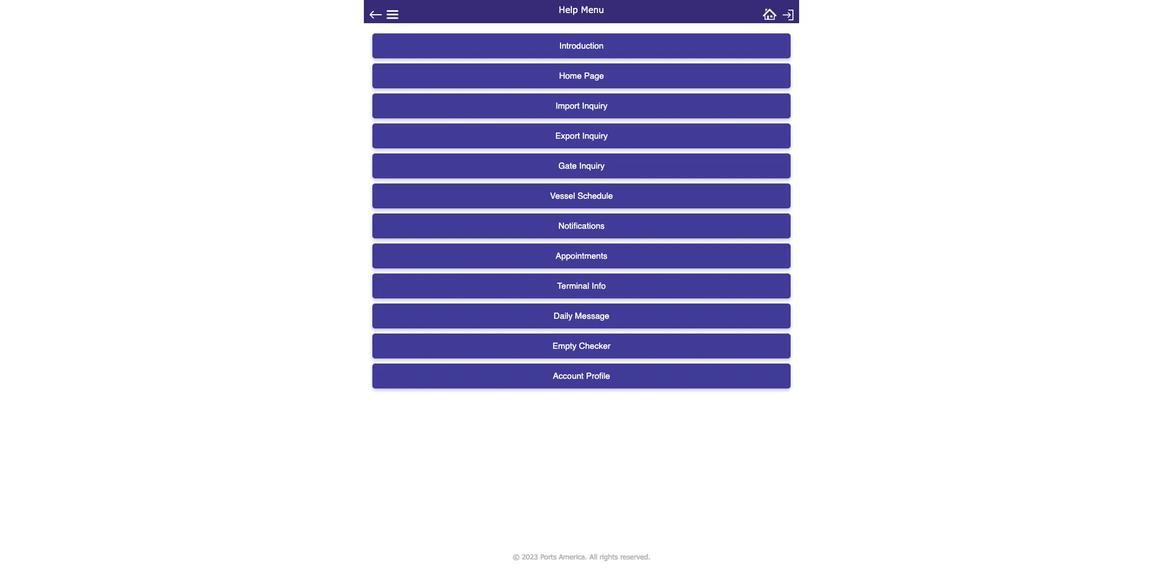 Task type: vqa. For each thing, say whether or not it's contained in the screenshot.
America.
yes



Task type: describe. For each thing, give the bounding box(es) containing it.
menu
[[581, 4, 604, 15]]

ports
[[541, 553, 557, 562]]

help menu
[[559, 4, 604, 15]]

america.
[[559, 553, 588, 562]]

2023
[[522, 553, 538, 562]]

reserved.
[[621, 553, 651, 562]]

© 2023 ports america. all rights reserved. footer
[[360, 550, 803, 565]]



Task type: locate. For each thing, give the bounding box(es) containing it.
None button
[[373, 33, 791, 58], [373, 64, 791, 88], [373, 94, 791, 119], [373, 124, 791, 149], [373, 154, 791, 179], [373, 184, 791, 209], [373, 214, 791, 239], [373, 244, 791, 269], [373, 274, 791, 299], [373, 304, 791, 329], [373, 334, 791, 359], [373, 364, 791, 389], [373, 33, 791, 58], [373, 64, 791, 88], [373, 94, 791, 119], [373, 124, 791, 149], [373, 154, 791, 179], [373, 184, 791, 209], [373, 214, 791, 239], [373, 244, 791, 269], [373, 274, 791, 299], [373, 304, 791, 329], [373, 334, 791, 359], [373, 364, 791, 389]]

all
[[590, 553, 598, 562]]

©
[[513, 553, 520, 562]]

help
[[559, 4, 578, 15]]

rights
[[600, 553, 618, 562]]

© 2023 ports america. all rights reserved.
[[513, 553, 651, 562]]

help menu heading
[[495, 0, 669, 18]]

help menu banner
[[364, 0, 800, 23]]



